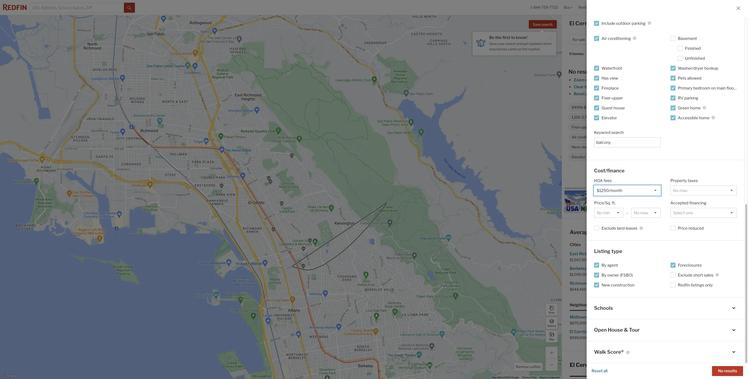 Task type: locate. For each thing, give the bounding box(es) containing it.
remove townhouse, land image
[[692, 106, 695, 109]]

0 vertical spatial home
[[691, 106, 701, 110]]

short
[[694, 273, 704, 278]]

richmond homes for sale $644,450
[[570, 281, 618, 292]]

studio+ down fixer-upper
[[609, 105, 621, 110]]

2 vertical spatial richmond
[[656, 315, 675, 320]]

1 vertical spatial save
[[490, 42, 497, 46]]

homes inside zoom out clear the map boundary reset all filters or remove one of your filters below to see more homes
[[691, 92, 704, 96]]

land left 'leases'
[[618, 226, 625, 231]]

2,750
[[582, 115, 592, 120]]

sale inside kensington homes for sale $1,849,000
[[698, 267, 705, 271]]

midtown
[[570, 315, 587, 320]]

land left the remove townhouse, land image
[[682, 105, 689, 110]]

1 vertical spatial washer/dryer hookup
[[636, 145, 672, 149]]

land
[[682, 105, 689, 110], [618, 226, 625, 231]]

have
[[572, 145, 581, 149]]

filters left below
[[645, 92, 656, 96]]

homes inside el cerrito hills homes for sale $999,000
[[598, 330, 611, 335]]

1 horizontal spatial allowed
[[688, 76, 702, 81]]

financing
[[690, 201, 707, 206]]

hills
[[589, 330, 597, 335]]

search
[[542, 22, 553, 27], [506, 42, 517, 46], [612, 130, 624, 135]]

search inside the save your search and get updated when new homes come on the market.
[[506, 42, 517, 46]]

$400k-
[[600, 38, 613, 42], [572, 105, 585, 110]]

0 horizontal spatial map
[[492, 377, 497, 380]]

0 horizontal spatial on
[[518, 47, 522, 51]]

sale inside berkeley homes for sale $1,095,000
[[608, 267, 615, 271]]

el inside el cerrito hills homes for sale $999,000
[[570, 330, 574, 335]]

on
[[518, 47, 522, 51], [712, 86, 717, 91], [669, 135, 673, 140]]

hoa left fees
[[595, 179, 603, 183]]

submit search image
[[128, 6, 131, 10]]

7732
[[550, 5, 559, 10]]

0 vertical spatial by
[[602, 263, 607, 268]]

accepted financing
[[671, 201, 707, 206]]

save inside button
[[534, 22, 542, 27]]

view for has view
[[610, 76, 619, 81]]

0 vertical spatial main
[[717, 86, 727, 91]]

1 horizontal spatial air
[[602, 36, 608, 41]]

homes inside richmond homes for sale $644,450
[[590, 281, 603, 286]]

map for map
[[550, 338, 555, 341]]

land for townhouse,
[[682, 105, 689, 110]]

$1,250/month
[[708, 115, 731, 120]]

1 vertical spatial richmond
[[570, 281, 590, 286]]

fixer- up guest in the right top of the page
[[602, 96, 613, 101]]

0 horizontal spatial save
[[490, 42, 497, 46]]

2 vertical spatial cerrito,
[[576, 362, 596, 369]]

hoa
[[691, 115, 699, 120], [595, 179, 603, 183]]

list box up 'financing'
[[671, 186, 738, 196]]

no results
[[569, 69, 596, 75], [719, 369, 738, 374]]

remove 1,100-2,750 sq. ft. image
[[605, 116, 608, 119]]

townhouse, land button
[[631, 35, 668, 45]]

air down el cerrito, ca homes for sale
[[602, 36, 608, 41]]

for down schools
[[601, 315, 607, 320]]

cerrito, up the for sale button
[[576, 20, 596, 27]]

homes down berkeley homes for sale $1,095,000
[[590, 281, 603, 286]]

open house & tour
[[595, 328, 640, 334]]

on down contract/pending
[[669, 135, 673, 140]]

$4.5m left remove $400k-$4.5m image
[[585, 105, 595, 110]]

0 vertical spatial report
[[735, 188, 743, 190]]

hoa left up
[[691, 115, 699, 120]]

map down options
[[550, 338, 555, 341]]

by for by agent
[[602, 263, 607, 268]]

$629,000
[[656, 258, 672, 262]]

on left "floor"
[[712, 86, 717, 91]]

breadcrumbs element
[[567, 171, 744, 179]]

listing
[[595, 249, 611, 255]]

el cerrito hills homes for sale $999,000
[[570, 330, 625, 341]]

0 horizontal spatial search
[[506, 42, 517, 46]]

el
[[570, 20, 575, 27], [639, 229, 644, 236], [570, 330, 574, 335], [570, 362, 575, 369]]

cerrito, for el cerrito, ca homes for sale
[[576, 20, 596, 27]]

home for average
[[593, 229, 608, 236]]

hookup down primary bedroom on main on the top
[[659, 145, 672, 149]]

0 horizontal spatial $4.5m
[[585, 105, 595, 110]]

list box down "price/sq. ft." on the bottom
[[595, 208, 624, 218]]

$4.5m
[[613, 38, 624, 42], [585, 105, 595, 110]]

first
[[503, 35, 511, 40]]

0 horizontal spatial $400k-$4.5m
[[572, 105, 595, 110]]

list box
[[595, 186, 661, 196], [671, 186, 738, 196], [595, 208, 624, 218], [632, 208, 661, 218], [671, 208, 738, 218]]

washer/dryer down primary bedroom on main on the top
[[636, 145, 659, 149]]

bedroom for primary bedroom on main floor
[[694, 86, 711, 91]]

unfinished
[[686, 56, 706, 61]]

map left data
[[492, 377, 497, 380]]

1 horizontal spatial view
[[610, 76, 619, 81]]

see
[[673, 92, 680, 96]]

1 horizontal spatial primary
[[679, 86, 693, 91]]

0 horizontal spatial map
[[550, 377, 555, 380]]

the inside zoom out clear the map boundary reset all filters or remove one of your filters below to see more homes
[[585, 85, 591, 89]]

$400k-$4.5m up 1,100-2,750 sq. ft.
[[572, 105, 595, 110]]

home for accessible
[[700, 116, 710, 120]]

the inside the save your search and get updated when new homes come on the market.
[[523, 47, 528, 51]]

berkeley
[[570, 267, 587, 271]]

(fsbo)
[[621, 273, 634, 278]]

exclude up redfin
[[679, 273, 693, 278]]

allowed left remove pets allowed icon
[[610, 145, 623, 149]]

for up exclude short sales
[[692, 267, 697, 271]]

conditioning
[[608, 36, 631, 41], [578, 135, 598, 140]]

0 vertical spatial results
[[578, 69, 596, 75]]

homes right new
[[497, 47, 508, 51]]

remove studio+ image
[[624, 106, 627, 109]]

1 vertical spatial $400k-$4.5m
[[572, 105, 595, 110]]

1 vertical spatial primary
[[640, 135, 653, 140]]

save down 844-
[[534, 22, 542, 27]]

homes up agent
[[615, 252, 628, 257]]

richmond down schools link
[[656, 315, 675, 320]]

hoa fees
[[595, 179, 612, 183]]

fixer- down the 1,100-
[[572, 125, 582, 130]]

homes inside the save your search and get updated when new homes come on the market.
[[497, 47, 508, 51]]

0 vertical spatial reset
[[574, 92, 585, 96]]

1 horizontal spatial to
[[668, 92, 672, 96]]

remove $400k-$4.5m image
[[598, 106, 601, 109]]

all inside button
[[604, 369, 608, 374]]

agent
[[608, 263, 619, 268]]

homes right 0
[[573, 52, 584, 56]]

0 vertical spatial parking
[[632, 21, 646, 26]]

list box for hoa fees
[[595, 186, 661, 196]]

soon,
[[629, 115, 638, 120]]

richmond up the $644,450
[[570, 281, 590, 286]]

0 horizontal spatial bedroom
[[653, 135, 668, 140]]

1 horizontal spatial report
[[735, 188, 743, 190]]

1 vertical spatial cerrito,
[[645, 229, 665, 236]]

report for report ad
[[735, 188, 743, 190]]

list box down 'financing'
[[671, 208, 738, 218]]

1 vertical spatial washer/dryer
[[636, 145, 659, 149]]

fireplace up e.g. office, balcony, modern text box at the right of the page
[[612, 135, 627, 140]]

$400k-$4.5m inside button
[[600, 38, 624, 42]]

2 by from the top
[[602, 273, 607, 278]]

list box down fees
[[595, 186, 661, 196]]

your right one
[[636, 92, 644, 96]]

pets
[[679, 76, 687, 81], [602, 145, 610, 149]]

save your search and get updated when new homes come on the market.
[[490, 42, 552, 51]]

outdoor
[[617, 21, 631, 26]]

washer/dryer hookup down unfinished
[[679, 66, 719, 71]]

redfin listings only
[[679, 283, 714, 288]]

e.g. office, balcony, modern text field
[[597, 140, 659, 145]]

0 vertical spatial washer/dryer
[[679, 66, 704, 71]]

0 vertical spatial on
[[518, 47, 522, 51]]

redfin
[[679, 283, 691, 288]]

fireplace up the remove
[[602, 86, 619, 91]]

air up have
[[572, 135, 577, 140]]

2 vertical spatial home
[[593, 229, 608, 236]]

the right be
[[496, 35, 502, 40]]

map inside 'button'
[[550, 338, 555, 341]]

keyword search
[[595, 130, 624, 135]]

$4.5m inside button
[[613, 38, 624, 42]]

remove $400k-$4.5m image
[[623, 38, 625, 41]]

for left &
[[612, 330, 617, 335]]

exclude
[[602, 226, 617, 231], [679, 273, 693, 278]]

property
[[671, 179, 688, 183]]

of left use
[[530, 377, 532, 380]]

report left ad
[[735, 188, 743, 190]]

0 horizontal spatial allowed
[[610, 145, 623, 149]]

on for primary bedroom on main floor
[[712, 86, 717, 91]]

cerrito
[[575, 330, 588, 335]]

and
[[517, 42, 523, 46]]

view right have
[[581, 145, 589, 149]]

1 horizontal spatial map
[[592, 85, 600, 89]]

map region
[[0, 0, 606, 380]]

view right has
[[610, 76, 619, 81]]

sale inside button
[[579, 38, 586, 42]]

cerrito, up reset all
[[576, 362, 596, 369]]

hookup
[[705, 66, 719, 71], [659, 145, 672, 149]]

search for save search
[[542, 22, 553, 27]]

0 vertical spatial ft.
[[598, 115, 602, 120]]

save up new
[[490, 42, 497, 46]]

by
[[602, 263, 607, 268], [602, 273, 607, 278]]

remove pets allowed image
[[625, 146, 628, 149]]

elevator down guest in the right top of the page
[[602, 116, 618, 120]]

remove fireplace image
[[629, 136, 632, 139]]

0 horizontal spatial townhouse,
[[634, 38, 654, 42]]

0 vertical spatial no results
[[569, 69, 596, 75]]

ft. right sq.
[[598, 115, 602, 120]]

1,100-2,750 sq. ft.
[[572, 115, 602, 120]]

all down the clear the map boundary "button"
[[586, 92, 590, 96]]

air conditioning down uppers
[[572, 135, 598, 140]]

2 vertical spatial ca
[[597, 362, 605, 369]]

0 horizontal spatial no results
[[569, 69, 596, 75]]

for inside midtown homes for sale $875,000
[[601, 315, 607, 320]]

save inside the save your search and get updated when new homes come on the market.
[[490, 42, 497, 46]]

1 horizontal spatial townhouse,
[[662, 105, 681, 110]]

townhouse, for townhouse, land
[[662, 105, 681, 110]]

heights
[[600, 252, 615, 257]]

richmond up '$1,047,500' on the bottom
[[580, 252, 599, 257]]

report for report a map error
[[540, 377, 548, 380]]

0 horizontal spatial results
[[578, 69, 596, 75]]

remove air conditioning image
[[601, 136, 604, 139]]

elevator down have view
[[572, 155, 586, 159]]

0 vertical spatial washer/dryer hookup
[[679, 66, 719, 71]]

1 horizontal spatial air conditioning
[[602, 36, 631, 41]]

richmond
[[580, 252, 599, 257], [570, 281, 590, 286], [656, 315, 675, 320]]

homes up exclude short sales
[[678, 267, 691, 271]]

to right up
[[704, 115, 708, 120]]

townhouse, inside button
[[634, 38, 654, 42]]

0 vertical spatial pets allowed
[[679, 76, 702, 81]]

1 horizontal spatial $400k-
[[600, 38, 613, 42]]

$400k-$4.5m down homes
[[600, 38, 624, 42]]

for right type
[[629, 252, 634, 257]]

el for el cerrito, ca homes for sale
[[570, 20, 575, 27]]

1 vertical spatial studio+
[[609, 105, 621, 110]]

pets down remove air conditioning image
[[602, 145, 610, 149]]

$400k- for remove $400k-$4.5m icon
[[600, 38, 613, 42]]

sale inside el cerrito hills homes for sale $999,000
[[618, 330, 625, 335]]

ca left homes
[[597, 20, 605, 27]]

data
[[498, 377, 503, 380]]

ca for el cerrito, ca real estate trends
[[597, 362, 605, 369]]

1 horizontal spatial of
[[631, 92, 635, 96]]

0 horizontal spatial all
[[586, 92, 590, 96]]

1 vertical spatial map
[[550, 377, 555, 380]]

1 horizontal spatial all
[[604, 369, 608, 374]]

studio+ inside button
[[673, 38, 686, 42]]

2 filters from the left
[[645, 92, 656, 96]]

1 horizontal spatial $4.5m
[[613, 38, 624, 42]]

by left agent
[[602, 263, 607, 268]]

ca up reset all
[[597, 362, 605, 369]]

up
[[699, 115, 703, 120]]

1 horizontal spatial washer/dryer hookup
[[679, 66, 719, 71]]

homes down primary bedroom on main floor
[[691, 92, 704, 96]]

hoa for hoa up to $1,250/month
[[691, 115, 699, 120]]

for down owner
[[604, 281, 609, 286]]

1,100-
[[572, 115, 582, 120]]

price/sq. ft.
[[595, 201, 616, 206]]

be the first to know! dialog
[[473, 29, 557, 56]]

include
[[602, 21, 616, 26]]

1 vertical spatial the
[[523, 47, 528, 51]]

for inside el cerrito hills homes for sale $999,000
[[612, 330, 617, 335]]

•
[[587, 52, 588, 56]]

your inside the save your search and get updated when new homes come on the market.
[[498, 42, 505, 46]]

clear
[[574, 85, 584, 89]]

for inside the east richmond heights homes for sale $1,047,500
[[629, 252, 634, 257]]

1 horizontal spatial your
[[636, 92, 644, 96]]

townhouse, for townhouse, land
[[634, 38, 654, 42]]

1 horizontal spatial hoa
[[691, 115, 699, 120]]

homes right hills
[[598, 330, 611, 335]]

2 vertical spatial the
[[585, 85, 591, 89]]

zip
[[608, 303, 613, 308]]

schools link
[[595, 305, 738, 312]]

1 horizontal spatial washer/dryer
[[679, 66, 704, 71]]

1 by from the top
[[602, 263, 607, 268]]

1 vertical spatial view
[[581, 145, 589, 149]]

$400k- down el cerrito, ca homes for sale
[[600, 38, 613, 42]]

1 vertical spatial your
[[636, 92, 644, 96]]

home
[[691, 106, 701, 110], [700, 116, 710, 120], [593, 229, 608, 236]]

bedroom for primary bedroom on main
[[653, 135, 668, 140]]

a
[[548, 377, 550, 380]]

0 horizontal spatial of
[[530, 377, 532, 380]]

house
[[608, 328, 624, 334]]

richmond inside richmond homes for sale $644,450
[[570, 281, 590, 286]]

$999,000
[[570, 336, 587, 341]]

washer/dryer hookup down primary bedroom on main on the top
[[636, 145, 672, 149]]

price reduced
[[679, 226, 704, 231]]

by owner (fsbo)
[[602, 273, 634, 278]]

map down out
[[592, 85, 600, 89]]

0 vertical spatial primary
[[679, 86, 693, 91]]

neighborhoods element
[[570, 299, 600, 311]]

conditioning down outdoor at the right of the page
[[608, 36, 631, 41]]

$400k- inside button
[[600, 38, 613, 42]]

main left "floor"
[[717, 86, 727, 91]]

map for map data ©2023 google
[[492, 377, 497, 380]]

google image
[[1, 373, 18, 380]]

0 vertical spatial bedroom
[[694, 86, 711, 91]]

1 vertical spatial pets allowed
[[602, 145, 623, 149]]

1 horizontal spatial no results
[[719, 369, 738, 374]]

pets allowed left remove pets allowed icon
[[602, 145, 623, 149]]

0 vertical spatial pets
[[679, 76, 687, 81]]

0 vertical spatial $4.5m
[[613, 38, 624, 42]]

of right one
[[631, 92, 635, 96]]

0 horizontal spatial main
[[674, 135, 682, 140]]

homes
[[606, 20, 624, 27]]

on inside the save your search and get updated when new homes come on the market.
[[518, 47, 522, 51]]

primary for primary bedroom on main floor
[[679, 86, 693, 91]]

studio+ left /
[[673, 38, 686, 42]]

$644,450
[[570, 288, 587, 292]]

1 horizontal spatial no
[[719, 369, 724, 374]]

homes inside the east richmond heights homes for sale $1,047,500
[[615, 252, 628, 257]]

/
[[687, 38, 688, 42]]

1 horizontal spatial $400k-$4.5m
[[600, 38, 624, 42]]

reset down el cerrito, ca real estate trends
[[592, 369, 603, 374]]

waterfront
[[602, 66, 623, 71]]

parking up the remove townhouse, land image
[[685, 96, 699, 101]]

$1,849,000
[[656, 273, 675, 277]]

to left see
[[668, 92, 672, 96]]

search down 759-
[[542, 22, 553, 27]]

contract/pending
[[649, 115, 677, 120]]

rv
[[679, 96, 684, 101]]

or
[[603, 92, 607, 96]]

updated
[[530, 42, 543, 46]]

1 horizontal spatial conditioning
[[608, 36, 631, 41]]

richmond annex homes for sale
[[656, 315, 716, 320]]

0 vertical spatial the
[[496, 35, 502, 40]]

the up reset all filters button at the top right
[[585, 85, 591, 89]]

2 vertical spatial on
[[669, 135, 673, 140]]

remove coming soon, under contract/pending image
[[680, 116, 683, 119]]

by left owner
[[602, 273, 607, 278]]

allowed up primary bedroom on main floor
[[688, 76, 702, 81]]

east richmond heights homes for sale $1,047,500
[[570, 252, 643, 262]]

cerrito, up cities "heading"
[[645, 229, 665, 236]]

$4.5m down homes
[[613, 38, 624, 42]]

report inside button
[[735, 188, 743, 190]]

no inside button
[[719, 369, 724, 374]]

1 vertical spatial hookup
[[659, 145, 672, 149]]

for down short
[[696, 281, 702, 286]]

hookup down unfinished
[[705, 66, 719, 71]]

for right annex
[[702, 315, 708, 320]]

primary up more
[[679, 86, 693, 91]]

reset down clear
[[574, 92, 585, 96]]

1 vertical spatial search
[[506, 42, 517, 46]]

washer/dryer down unfinished
[[679, 66, 704, 71]]

1 vertical spatial air
[[572, 135, 577, 140]]

exclude for exclude short sales
[[679, 273, 693, 278]]

sale inside richmond homes for sale $644,450
[[610, 281, 618, 286]]

report a map error link
[[540, 377, 561, 380]]

remove outline
[[516, 365, 541, 370]]

main for primary bedroom on main
[[674, 135, 682, 140]]

0 horizontal spatial air conditioning
[[572, 135, 598, 140]]

1 horizontal spatial main
[[717, 86, 727, 91]]

bedroom up rv parking
[[694, 86, 711, 91]]

fixer- for uppers
[[572, 125, 582, 130]]

search up e.g. office, balcony, modern text box at the right of the page
[[612, 130, 624, 135]]

$400k- up the 1,100-
[[572, 105, 585, 110]]

0 vertical spatial map
[[592, 85, 600, 89]]

homes
[[497, 47, 508, 51], [573, 52, 584, 56], [691, 92, 704, 96], [615, 252, 628, 257], [588, 267, 601, 271], [678, 267, 691, 271], [590, 281, 603, 286], [683, 281, 695, 286], [588, 315, 601, 320], [689, 315, 701, 320], [598, 330, 611, 335]]

report left a
[[540, 377, 548, 380]]

map data ©2023 google
[[492, 377, 520, 380]]

air conditioning down homes
[[602, 36, 631, 41]]

0 vertical spatial exclude
[[602, 226, 617, 231]]

1 horizontal spatial search
[[542, 22, 553, 27]]

studio+ / 4+ ba
[[673, 38, 698, 42]]

1 vertical spatial allowed
[[610, 145, 623, 149]]

1 vertical spatial townhouse,
[[662, 105, 681, 110]]

1 horizontal spatial pets allowed
[[679, 76, 702, 81]]

homes inside san francisco homes for sale $1,349,900
[[683, 281, 695, 286]]

your down "first"
[[498, 42, 505, 46]]

0 horizontal spatial to
[[512, 35, 516, 40]]

2 horizontal spatial search
[[612, 130, 624, 135]]

homes inside berkeley homes for sale $1,095,000
[[588, 267, 601, 271]]

coming
[[616, 115, 628, 120]]

0 vertical spatial richmond
[[580, 252, 599, 257]]

results inside button
[[725, 369, 738, 374]]

1 vertical spatial by
[[602, 273, 607, 278]]

1 vertical spatial results
[[725, 369, 738, 374]]

options
[[548, 325, 557, 328]]

search inside button
[[542, 22, 553, 27]]

pets up more
[[679, 76, 687, 81]]

1 horizontal spatial save
[[534, 22, 542, 27]]

for left agent
[[602, 267, 607, 271]]

sale inside the east richmond heights homes for sale $1,047,500
[[635, 252, 643, 257]]

on down and
[[518, 47, 522, 51]]

homes up $1,095,000
[[588, 267, 601, 271]]

homes down exclude short sales
[[683, 281, 695, 286]]



Task type: describe. For each thing, give the bounding box(es) containing it.
list box for property taxes
[[671, 186, 738, 196]]

for sale button
[[570, 35, 595, 45]]

san
[[656, 281, 663, 286]]

ca for el cerrito, ca homes for sale
[[597, 20, 605, 27]]

1 horizontal spatial pets
[[679, 76, 687, 81]]

0 horizontal spatial ft.
[[598, 115, 602, 120]]

ad
[[743, 188, 746, 190]]

sale inside midtown homes for sale $875,000
[[608, 315, 615, 320]]

hoa up to $1,250/month
[[691, 115, 731, 120]]

primary bedroom on main
[[640, 135, 682, 140]]

0 vertical spatial conditioning
[[608, 36, 631, 41]]

main for primary bedroom on main floor
[[717, 86, 727, 91]]

zoom out button
[[574, 78, 593, 83]]

$1,095,000
[[570, 273, 590, 277]]

report ad button
[[735, 188, 746, 191]]

accepted
[[671, 201, 689, 206]]

homes inside 0 homes •
[[573, 52, 584, 56]]

primary bedroom on main floor
[[679, 86, 736, 91]]

coming soon, under contract/pending
[[616, 115, 677, 120]]

terms
[[523, 377, 530, 380]]

City, Address, School, Agent, ZIP search field
[[30, 3, 124, 13]]

all inside zoom out clear the map boundary reset all filters or remove one of your filters below to see more homes
[[586, 92, 590, 96]]

1 vertical spatial ca
[[666, 229, 674, 236]]

zoom
[[574, 78, 585, 83]]

price
[[679, 226, 688, 231]]

save search button
[[529, 20, 557, 29]]

0
[[570, 52, 572, 56]]

under
[[638, 115, 648, 120]]

by for by owner (fsbo)
[[602, 273, 607, 278]]

come
[[509, 47, 517, 51]]

list box for accepted financing
[[671, 208, 738, 218]]

0 vertical spatial allowed
[[688, 76, 702, 81]]

1 vertical spatial parking
[[685, 96, 699, 101]]

map inside zoom out clear the map boundary reset all filters or remove one of your filters below to see more homes
[[592, 85, 600, 89]]

for
[[573, 38, 578, 42]]

francisco
[[664, 281, 682, 286]]

accessible
[[679, 116, 699, 120]]

richmond for richmond homes for sale $644,450
[[570, 281, 590, 286]]

$400k- for remove $400k-$4.5m image
[[572, 105, 585, 110]]

cities heading
[[570, 243, 741, 248]]

san francisco homes for sale $1,349,900
[[656, 281, 710, 292]]

0 horizontal spatial washer/dryer
[[636, 145, 659, 149]]

townhouse, land
[[634, 38, 663, 42]]

0 horizontal spatial pets
[[602, 145, 610, 149]]

1 vertical spatial of
[[530, 377, 532, 380]]

$1,349,900
[[656, 288, 675, 292]]

list box right —
[[632, 208, 661, 218]]

to inside dialog
[[512, 35, 516, 40]]

0 vertical spatial elevator
[[602, 116, 618, 120]]

keyword
[[595, 130, 611, 135]]

$4.5m for remove $400k-$4.5m icon
[[613, 38, 624, 42]]

844-
[[534, 5, 542, 10]]

2 vertical spatial to
[[704, 115, 708, 120]]

view for have view
[[581, 145, 589, 149]]

el cerrito, ca homes for sale
[[570, 20, 645, 27]]

clear the map boundary button
[[574, 85, 619, 89]]

below
[[656, 92, 668, 96]]

0 vertical spatial air conditioning
[[602, 36, 631, 41]]

4+
[[689, 38, 693, 42]]

0 homes •
[[570, 52, 588, 56]]

fees
[[604, 179, 612, 183]]

land for exclude
[[618, 226, 625, 231]]

studio+ for studio+ / 4+ ba
[[673, 38, 686, 42]]

$400k-$4.5m for remove $400k-$4.5m icon
[[600, 38, 624, 42]]

more
[[681, 92, 690, 96]]

zip codes element
[[608, 299, 626, 311]]

for inside berkeley homes for sale $1,095,000
[[602, 267, 607, 271]]

guest house
[[602, 106, 626, 110]]

have view
[[572, 145, 589, 149]]

1 vertical spatial fireplace
[[612, 135, 627, 140]]

for inside san francisco homes for sale $1,349,900
[[696, 281, 702, 286]]

on for primary bedroom on main
[[669, 135, 673, 140]]

el cerrito, ca real estate trends
[[570, 362, 652, 369]]

has view
[[602, 76, 619, 81]]

0 horizontal spatial the
[[496, 35, 502, 40]]

reset all
[[592, 369, 608, 374]]

for left sale
[[625, 20, 633, 27]]

search for keyword search
[[612, 130, 624, 135]]

1 filters from the left
[[591, 92, 602, 96]]

tour
[[630, 328, 640, 334]]

fixer- for upper
[[602, 96, 613, 101]]

by agent
[[602, 263, 619, 268]]

cerrito, for el cerrito, ca real estate trends
[[576, 362, 596, 369]]

average
[[570, 229, 592, 236]]

sale
[[634, 20, 645, 27]]

$400k-$4.5m for remove $400k-$4.5m image
[[572, 105, 595, 110]]

$875,000
[[570, 322, 587, 326]]

0 horizontal spatial conditioning
[[578, 135, 598, 140]]

walk
[[595, 350, 607, 356]]

zoom out clear the map boundary reset all filters or remove one of your filters below to see more homes
[[574, 78, 704, 96]]

0 vertical spatial fireplace
[[602, 86, 619, 91]]

hoa for hoa fees
[[595, 179, 603, 183]]

neighborhoods
[[570, 303, 600, 308]]

el for el cerrito, ca real estate trends
[[570, 362, 575, 369]]

—
[[626, 211, 630, 215]]

0 horizontal spatial hookup
[[659, 145, 672, 149]]

reset all filters button
[[574, 92, 603, 96]]

annex
[[676, 315, 688, 320]]

house
[[614, 106, 626, 110]]

construction
[[612, 283, 635, 288]]

homes inside kensington homes for sale $1,849,000
[[678, 267, 691, 271]]

home for green
[[691, 106, 701, 110]]

0 horizontal spatial pets allowed
[[602, 145, 623, 149]]

to inside zoom out clear the map boundary reset all filters or remove one of your filters below to see more homes
[[668, 92, 672, 96]]

reset inside zoom out clear the map boundary reset all filters or remove one of your filters below to see more homes
[[574, 92, 585, 96]]

schools
[[595, 306, 614, 312]]

cities
[[570, 243, 581, 248]]

no results button
[[713, 367, 744, 377]]

remove studio+ / 4+ ba image
[[696, 38, 699, 41]]

1 vertical spatial air conditioning
[[572, 135, 598, 140]]

for inside kensington homes for sale $1,849,000
[[692, 267, 697, 271]]

score®
[[608, 350, 624, 356]]

listing type
[[595, 249, 623, 255]]

0 horizontal spatial parking
[[632, 21, 646, 26]]

save for save your search and get updated when new homes come on the market.
[[490, 42, 497, 46]]

terms of use
[[523, 377, 537, 380]]

report ad
[[735, 188, 746, 190]]

outline
[[530, 365, 541, 370]]

out
[[586, 78, 592, 83]]

your inside zoom out clear the map boundary reset all filters or remove one of your filters below to see more homes
[[636, 92, 644, 96]]

1 horizontal spatial ft.
[[612, 201, 616, 206]]

only
[[706, 283, 714, 288]]

exclude for exclude land leases
[[602, 226, 617, 231]]

has
[[602, 76, 609, 81]]

0 vertical spatial no
[[569, 69, 577, 75]]

codes
[[614, 303, 626, 308]]

property taxes
[[671, 179, 699, 183]]

studio+ for studio+
[[609, 105, 621, 110]]

use
[[533, 377, 537, 380]]

el for el cerrito hills homes for sale $999,000
[[570, 330, 574, 335]]

homes right annex
[[689, 315, 701, 320]]

1 horizontal spatial hookup
[[705, 66, 719, 71]]

price/sq.
[[595, 201, 612, 206]]

fixer-upper
[[602, 96, 624, 101]]

be
[[490, 35, 495, 40]]

remove
[[608, 92, 622, 96]]

0 horizontal spatial air
[[572, 135, 577, 140]]

east
[[570, 252, 579, 257]]

reset inside button
[[592, 369, 603, 374]]

floor
[[727, 86, 736, 91]]

finished
[[686, 46, 702, 51]]

save for save search
[[534, 22, 542, 27]]

homes inside midtown homes for sale $875,000
[[588, 315, 601, 320]]

0 horizontal spatial washer/dryer hookup
[[636, 145, 672, 149]]

ad region
[[565, 191, 746, 213]]

know!
[[517, 35, 528, 40]]

no results inside button
[[719, 369, 738, 374]]

prices
[[609, 229, 625, 236]]

accessible home
[[679, 116, 710, 120]]

kensington homes for sale $1,849,000
[[656, 267, 705, 277]]

sale inside san francisco homes for sale $1,349,900
[[703, 281, 710, 286]]

for inside richmond homes for sale $644,450
[[604, 281, 609, 286]]

richmond inside the east richmond heights homes for sale $1,047,500
[[580, 252, 599, 257]]

of inside zoom out clear the map boundary reset all filters or remove one of your filters below to see more homes
[[631, 92, 635, 96]]

new
[[602, 283, 611, 288]]

remove
[[516, 365, 530, 370]]

exclude land leases
[[602, 226, 638, 231]]

remove outline button
[[515, 363, 543, 372]]

$4.5m for remove $400k-$4.5m image
[[585, 105, 595, 110]]

primary for primary bedroom on main
[[640, 135, 653, 140]]

richmond for richmond annex homes for sale
[[656, 315, 675, 320]]

reset all button
[[592, 367, 608, 377]]

0 horizontal spatial elevator
[[572, 155, 586, 159]]

be the first to know!
[[490, 35, 528, 40]]



Task type: vqa. For each thing, say whether or not it's contained in the screenshot.
the Reset inside Reset all BUTTON
yes



